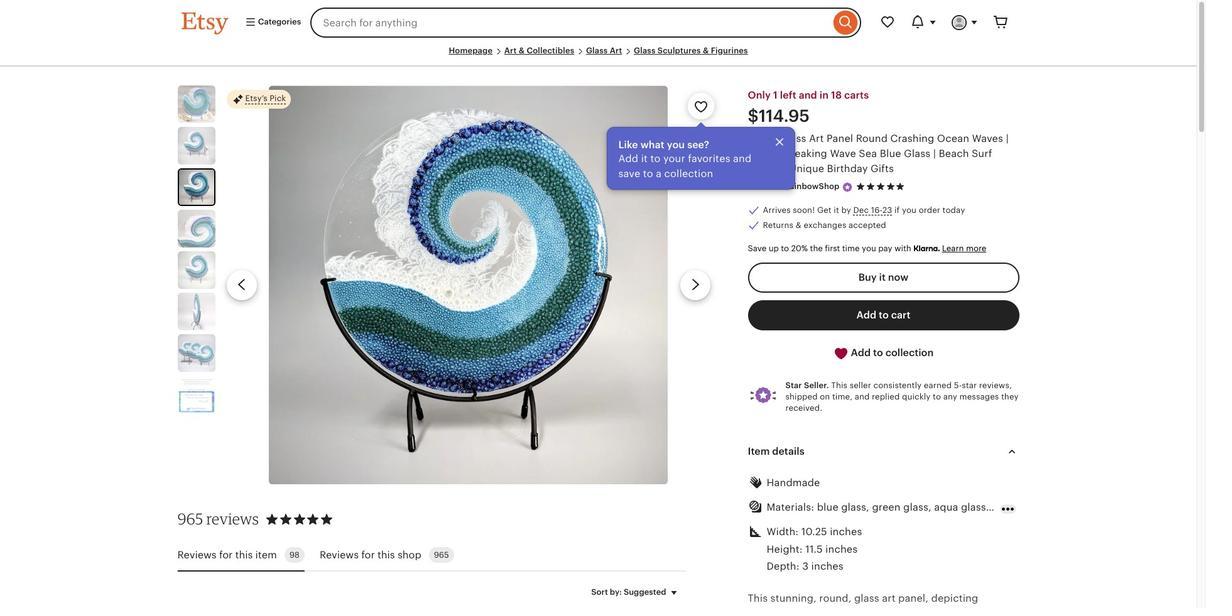 Task type: describe. For each thing, give the bounding box(es) containing it.
0 horizontal spatial |
[[784, 164, 787, 174]]

with
[[895, 244, 912, 253]]

only 1 left and in 18 carts $114.95
[[748, 90, 869, 126]]

collection inside 'button'
[[886, 347, 934, 358]]

18
[[831, 90, 842, 101]]

5-
[[954, 381, 962, 390]]

to down what
[[651, 153, 661, 164]]

your
[[664, 153, 685, 164]]

art
[[882, 593, 896, 604]]

glass sculptures & figurines link
[[634, 46, 748, 55]]

consistently
[[874, 381, 922, 390]]

and inside like what you see? add it to your favorites and save to a collection
[[733, 153, 752, 164]]

to right up
[[781, 244, 789, 253]]

accepted
[[849, 221, 886, 230]]

item
[[255, 550, 277, 560]]

item details button
[[737, 437, 1031, 467]]

this for shop
[[378, 550, 395, 560]]

reviews for reviews for this item
[[178, 550, 217, 560]]

received.
[[786, 403, 823, 413]]

time,
[[833, 392, 853, 401]]

birthday
[[827, 164, 868, 174]]

they
[[1002, 392, 1019, 401]]

reviews for this shop
[[320, 550, 421, 560]]

fused glass art panel round crashing ocean waves rolling image 6 image
[[178, 293, 215, 331]]

panel
[[827, 133, 853, 144]]

soon! get
[[793, 205, 832, 215]]

fused glass art panel round crashing ocean waves rolling image 4 image
[[178, 210, 215, 248]]

23
[[883, 205, 893, 215]]

item
[[748, 446, 770, 457]]

shop
[[398, 550, 421, 560]]

98
[[290, 551, 300, 560]]

glass down "crashing"
[[904, 148, 931, 159]]

fused glass art panel round crashing ocean waves rolling image 5 image
[[178, 251, 215, 289]]

none search field inside categories banner
[[311, 8, 861, 38]]

965 for 965 reviews
[[178, 510, 203, 529]]

klarna.
[[914, 244, 940, 253]]

for for item
[[219, 550, 233, 560]]

left
[[780, 90, 797, 101]]

add to collection
[[849, 347, 934, 358]]

first
[[825, 244, 840, 253]]

this for stunning,
[[748, 593, 768, 604]]

seller.
[[804, 381, 829, 390]]

2 vertical spatial you
[[862, 244, 876, 253]]

item details
[[748, 446, 805, 457]]

star_seller image
[[842, 181, 854, 193]]

11.5
[[806, 544, 823, 555]]

this for seller
[[832, 381, 848, 390]]

fused glass art panel round crashing ocean waves rolling image 8 image
[[178, 376, 215, 414]]

dec
[[854, 205, 869, 215]]

this seller consistently earned 5-star reviews, shipped on time, and replied quickly to any messages they received.
[[786, 381, 1019, 413]]

waves
[[972, 133, 1004, 144]]

glass
[[855, 593, 880, 604]]

star
[[962, 381, 977, 390]]

earned
[[924, 381, 952, 390]]

wave
[[830, 148, 856, 159]]

quickly
[[902, 392, 931, 401]]

and inside the "only 1 left and in 18 carts $114.95"
[[799, 90, 817, 101]]

2 horizontal spatial you
[[902, 205, 917, 215]]

buy it now button
[[748, 263, 1019, 293]]

add to cart button
[[748, 300, 1019, 330]]

stunning,
[[771, 593, 817, 604]]

the
[[810, 244, 823, 253]]

categories banner
[[159, 0, 1038, 45]]

965 reviews
[[178, 510, 259, 529]]

& for art
[[519, 46, 525, 55]]

a
[[656, 169, 662, 179]]

now
[[888, 272, 909, 283]]

theglassrainbowshop
[[748, 182, 840, 191]]

16-
[[871, 205, 883, 215]]

art & collectibles link
[[504, 46, 574, 55]]

it inside button
[[879, 272, 886, 283]]

buy
[[859, 272, 877, 283]]

reviews for reviews for this shop
[[320, 550, 359, 560]]

pay
[[879, 244, 893, 253]]

on
[[820, 392, 830, 401]]

see?
[[687, 140, 710, 150]]

art & collectibles
[[504, 46, 574, 55]]

theme
[[748, 164, 781, 174]]

depicting
[[932, 593, 979, 604]]

glass up breaking
[[780, 133, 806, 144]]

tooltip containing like what you see?
[[607, 124, 795, 190]]

if
[[895, 205, 900, 215]]

add for add to collection
[[851, 347, 871, 358]]

theglassrainbowshop link
[[748, 182, 840, 191]]

depth: 3 inches
[[767, 561, 844, 572]]

homepage
[[449, 46, 493, 55]]

rolling
[[748, 148, 782, 159]]

glass art
[[586, 46, 622, 55]]

favorites
[[688, 153, 731, 164]]

only
[[748, 90, 771, 101]]

gifts
[[871, 164, 894, 174]]

to inside 'button'
[[873, 347, 883, 358]]

1 vertical spatial it
[[834, 205, 839, 215]]

$114.95
[[748, 107, 810, 126]]

time
[[843, 244, 860, 253]]

width:
[[767, 527, 799, 538]]

reviews,
[[979, 381, 1012, 390]]

collection inside like what you see? add it to your favorites and save to a collection
[[665, 169, 713, 179]]

0 vertical spatial |
[[1006, 133, 1009, 144]]

today
[[943, 205, 965, 215]]

965 for 965
[[434, 551, 449, 560]]

1 horizontal spatial fused glass art panel round crashing ocean waves rolling image 3 image
[[269, 86, 668, 485]]

20%
[[791, 244, 808, 253]]

art inside the fused glass art panel round crashing ocean waves | rolling breaking wave sea blue glass | beach surf theme | unique birthday gifts
[[809, 133, 824, 144]]



Task type: locate. For each thing, give the bounding box(es) containing it.
tab list
[[178, 540, 686, 572]]

collection down your
[[665, 169, 713, 179]]

1 vertical spatial and
[[733, 153, 752, 164]]

0 horizontal spatial collection
[[665, 169, 713, 179]]

this up time,
[[832, 381, 848, 390]]

categories button
[[235, 11, 307, 34]]

sort by: suggested
[[591, 588, 666, 597]]

this for item
[[235, 550, 253, 560]]

homepage link
[[449, 46, 493, 55]]

1 vertical spatial collection
[[886, 347, 934, 358]]

None search field
[[311, 8, 861, 38]]

0 vertical spatial collection
[[665, 169, 713, 179]]

2 horizontal spatial |
[[1006, 133, 1009, 144]]

this
[[832, 381, 848, 390], [748, 593, 768, 604]]

suggested
[[624, 588, 666, 597]]

this left item
[[235, 550, 253, 560]]

inches down '11.5'
[[812, 561, 844, 572]]

1 for from the left
[[219, 550, 233, 560]]

messages
[[960, 392, 999, 401]]

to left a
[[643, 169, 653, 179]]

1 vertical spatial inches
[[826, 544, 858, 555]]

2 for from the left
[[361, 550, 375, 560]]

2 horizontal spatial &
[[796, 221, 802, 230]]

this
[[235, 550, 253, 560], [378, 550, 395, 560]]

0 vertical spatial you
[[667, 140, 685, 150]]

it right buy
[[879, 272, 886, 283]]

glass art link
[[586, 46, 622, 55]]

height: 11.5 inches
[[767, 544, 858, 555]]

it
[[641, 153, 648, 164], [834, 205, 839, 215], [879, 272, 886, 283]]

2 horizontal spatial it
[[879, 272, 886, 283]]

you up your
[[667, 140, 685, 150]]

1 horizontal spatial art
[[610, 46, 622, 55]]

collectibles
[[527, 46, 574, 55]]

2 reviews from the left
[[320, 550, 359, 560]]

& left collectibles
[[519, 46, 525, 55]]

1 horizontal spatial 965
[[434, 551, 449, 560]]

0 horizontal spatial you
[[667, 140, 685, 150]]

up
[[769, 244, 779, 253]]

art down categories banner
[[610, 46, 622, 55]]

0 vertical spatial it
[[641, 153, 648, 164]]

blue
[[880, 148, 902, 159]]

1 vertical spatial |
[[933, 148, 936, 159]]

2 horizontal spatial and
[[855, 392, 870, 401]]

& left figurines
[[703, 46, 709, 55]]

add down like
[[619, 153, 639, 164]]

by
[[842, 205, 851, 215]]

learn
[[942, 244, 964, 253]]

add inside button
[[857, 310, 877, 320]]

to inside button
[[879, 310, 889, 320]]

like
[[619, 140, 638, 150]]

fused glass art panel round crashing ocean waves rolling image 3 image
[[269, 86, 668, 485], [179, 170, 214, 205]]

fused glass art panel round crashing ocean waves | rolling breaking wave sea blue glass | beach surf theme | unique birthday gifts
[[748, 133, 1009, 174]]

art right the homepage 'link'
[[504, 46, 517, 55]]

1 horizontal spatial and
[[799, 90, 817, 101]]

add to collection button
[[748, 338, 1019, 369]]

by:
[[610, 588, 622, 597]]

like what you see? add it to your favorites and save to a collection
[[619, 140, 752, 179]]

it left by
[[834, 205, 839, 215]]

0 vertical spatial and
[[799, 90, 817, 101]]

collection up consistently on the right bottom
[[886, 347, 934, 358]]

crashing
[[891, 133, 935, 144]]

1 horizontal spatial you
[[862, 244, 876, 253]]

2 vertical spatial inches
[[812, 561, 844, 572]]

1 horizontal spatial this
[[378, 550, 395, 560]]

reviews
[[206, 510, 259, 529]]

1 horizontal spatial |
[[933, 148, 936, 159]]

round
[[856, 133, 888, 144]]

for for shop
[[361, 550, 375, 560]]

Search for anything text field
[[311, 8, 830, 38]]

art up breaking
[[809, 133, 824, 144]]

for left 'shop' at the bottom left of page
[[361, 550, 375, 560]]

arrives soon! get it by dec 16-23 if you order today
[[763, 205, 965, 215]]

etsy's pick
[[245, 94, 286, 103]]

0 horizontal spatial it
[[641, 153, 648, 164]]

handmade
[[767, 478, 820, 488]]

0 vertical spatial this
[[832, 381, 848, 390]]

fused glass art panel round crashing ocean waves rolling image 7 image
[[178, 334, 215, 372]]

buy it now
[[859, 272, 909, 283]]

arrives
[[763, 205, 791, 215]]

1 horizontal spatial it
[[834, 205, 839, 215]]

add inside like what you see? add it to your favorites and save to a collection
[[619, 153, 639, 164]]

beach
[[939, 148, 969, 159]]

and down fused
[[733, 153, 752, 164]]

& right returns
[[796, 221, 802, 230]]

returns
[[763, 221, 794, 230]]

menu bar containing homepage
[[181, 45, 1016, 67]]

for down reviews
[[219, 550, 233, 560]]

0 horizontal spatial this
[[235, 550, 253, 560]]

& for returns
[[796, 221, 802, 230]]

inches right '11.5'
[[826, 544, 858, 555]]

inches right the "10.25"
[[830, 527, 862, 538]]

it inside like what you see? add it to your favorites and save to a collection
[[641, 153, 648, 164]]

to inside this seller consistently earned 5-star reviews, shipped on time, and replied quickly to any messages they received.
[[933, 392, 941, 401]]

reviews down 965 reviews
[[178, 550, 217, 560]]

0 horizontal spatial reviews
[[178, 550, 217, 560]]

inches for depth: 3 inches
[[812, 561, 844, 572]]

inches
[[830, 527, 862, 538], [826, 544, 858, 555], [812, 561, 844, 572]]

|
[[1006, 133, 1009, 144], [933, 148, 936, 159], [784, 164, 787, 174]]

for
[[219, 550, 233, 560], [361, 550, 375, 560]]

pick
[[270, 94, 286, 103]]

1 horizontal spatial reviews
[[320, 550, 359, 560]]

1 vertical spatial you
[[902, 205, 917, 215]]

0 vertical spatial inches
[[830, 527, 862, 538]]

inches for width: 10.25 inches
[[830, 527, 862, 538]]

you inside like what you see? add it to your favorites and save to a collection
[[667, 140, 685, 150]]

save
[[748, 244, 767, 253]]

to left cart
[[879, 310, 889, 320]]

| left beach at the right top of the page
[[933, 148, 936, 159]]

sea
[[859, 148, 877, 159]]

tooltip
[[607, 124, 795, 190]]

2 this from the left
[[378, 550, 395, 560]]

| up theglassrainbowshop link at the right top
[[784, 164, 787, 174]]

1 horizontal spatial &
[[703, 46, 709, 55]]

any
[[944, 392, 958, 401]]

ocean
[[937, 133, 970, 144]]

0 horizontal spatial fused glass art panel round crashing ocean waves rolling image 3 image
[[179, 170, 214, 205]]

1 horizontal spatial collection
[[886, 347, 934, 358]]

glass left sculptures
[[634, 46, 656, 55]]

this left stunning,
[[748, 593, 768, 604]]

add up seller
[[851, 347, 871, 358]]

width: 10.25 inches
[[767, 527, 862, 538]]

0 horizontal spatial &
[[519, 46, 525, 55]]

etsy's
[[245, 94, 267, 103]]

more
[[966, 244, 987, 253]]

cart
[[891, 310, 911, 320]]

add left cart
[[857, 310, 877, 320]]

save
[[619, 169, 641, 179]]

0 vertical spatial add
[[619, 153, 639, 164]]

0 horizontal spatial this
[[748, 593, 768, 604]]

fused glass art panel round crashing ocean waves rolling image 2 image
[[178, 127, 215, 165]]

this left 'shop' at the bottom left of page
[[378, 550, 395, 560]]

and inside this seller consistently earned 5-star reviews, shipped on time, and replied quickly to any messages they received.
[[855, 392, 870, 401]]

| right waves
[[1006, 133, 1009, 144]]

collection
[[665, 169, 713, 179], [886, 347, 934, 358]]

1 vertical spatial 965
[[434, 551, 449, 560]]

1 this from the left
[[235, 550, 253, 560]]

categories
[[256, 17, 301, 27]]

reviews right 98
[[320, 550, 359, 560]]

shipped
[[786, 392, 818, 401]]

tab list containing reviews for this item
[[178, 540, 686, 572]]

sort by: suggested button
[[582, 580, 691, 606]]

to down earned
[[933, 392, 941, 401]]

1 vertical spatial this
[[748, 593, 768, 604]]

what
[[641, 140, 665, 150]]

3
[[803, 561, 809, 572]]

glass sculptures & figurines
[[634, 46, 748, 55]]

inches for height: 11.5 inches
[[826, 544, 858, 555]]

2 vertical spatial add
[[851, 347, 871, 358]]

it down what
[[641, 153, 648, 164]]

seller
[[850, 381, 871, 390]]

and
[[799, 90, 817, 101], [733, 153, 752, 164], [855, 392, 870, 401]]

1 horizontal spatial this
[[832, 381, 848, 390]]

fused glass art panel round crashing ocean waves | rolling breaking wave sea blue glass | beach surf theme | unique birthday gifts | the glass rainbow image
[[178, 86, 215, 123]]

0 vertical spatial 965
[[178, 510, 203, 529]]

you left pay
[[862, 244, 876, 253]]

surf
[[972, 148, 993, 159]]

2 vertical spatial and
[[855, 392, 870, 401]]

you right if
[[902, 205, 917, 215]]

details
[[772, 446, 805, 457]]

1 reviews from the left
[[178, 550, 217, 560]]

art
[[504, 46, 517, 55], [610, 46, 622, 55], [809, 133, 824, 144]]

this stunning, round, glass art panel, depicting
[[748, 593, 1016, 608]]

order
[[919, 205, 941, 215]]

and left in on the top of the page
[[799, 90, 817, 101]]

sculptures
[[658, 46, 701, 55]]

2 horizontal spatial art
[[809, 133, 824, 144]]

965 right 'shop' at the bottom left of page
[[434, 551, 449, 560]]

2 vertical spatial |
[[784, 164, 787, 174]]

add to cart
[[857, 310, 911, 320]]

this inside this seller consistently earned 5-star reviews, shipped on time, and replied quickly to any messages they received.
[[832, 381, 848, 390]]

965 left reviews
[[178, 510, 203, 529]]

1 vertical spatial add
[[857, 310, 877, 320]]

depth:
[[767, 561, 800, 572]]

star
[[786, 381, 802, 390]]

&
[[519, 46, 525, 55], [703, 46, 709, 55], [796, 221, 802, 230]]

and down seller
[[855, 392, 870, 401]]

0 horizontal spatial art
[[504, 46, 517, 55]]

panel,
[[899, 593, 929, 604]]

round,
[[820, 593, 852, 604]]

0 horizontal spatial for
[[219, 550, 233, 560]]

1
[[773, 90, 778, 101]]

1 horizontal spatial for
[[361, 550, 375, 560]]

add for add to cart
[[857, 310, 877, 320]]

to down add to cart button
[[873, 347, 883, 358]]

add inside 'button'
[[851, 347, 871, 358]]

menu bar
[[181, 45, 1016, 67]]

fused
[[748, 133, 777, 144]]

star seller.
[[786, 381, 829, 390]]

save up to 20% the first time you pay with klarna. learn more
[[748, 244, 987, 253]]

this inside this stunning, round, glass art panel, depicting
[[748, 593, 768, 604]]

learn more button
[[942, 244, 987, 253]]

2 vertical spatial it
[[879, 272, 886, 283]]

glass down categories banner
[[586, 46, 608, 55]]

0 horizontal spatial and
[[733, 153, 752, 164]]

0 horizontal spatial 965
[[178, 510, 203, 529]]



Task type: vqa. For each thing, say whether or not it's contained in the screenshot.
'|'
yes



